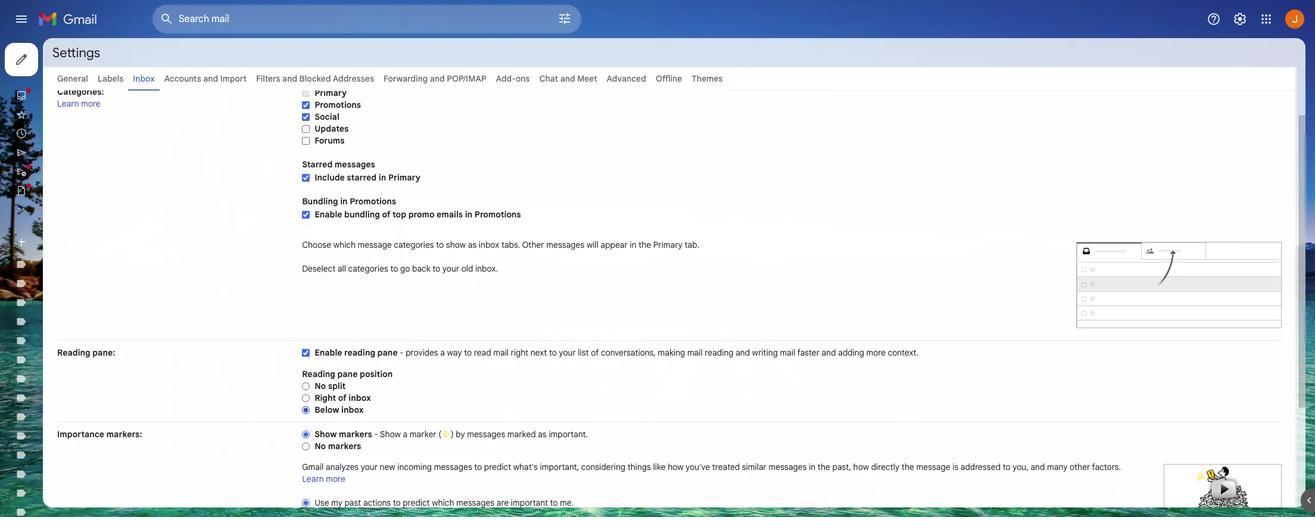 Task type: vqa. For each thing, say whether or not it's contained in the screenshot.
Tranquil related to Tranquil link
no



Task type: locate. For each thing, give the bounding box(es) containing it.
a
[[440, 347, 445, 358], [403, 429, 408, 440]]

show
[[315, 429, 337, 440], [380, 429, 401, 440]]

1 how from the left
[[668, 462, 684, 473]]

primary up top
[[388, 172, 421, 183]]

2 horizontal spatial your
[[559, 347, 576, 358]]

learn
[[57, 98, 79, 109], [302, 474, 324, 484]]

settings image
[[1233, 12, 1248, 26]]

1 vertical spatial inbox
[[349, 393, 371, 403]]

like
[[653, 462, 666, 473]]

gmail image
[[38, 7, 103, 31]]

reading up the reading pane position
[[344, 347, 375, 358]]

1 mail from the left
[[493, 347, 509, 358]]

and
[[203, 73, 218, 84], [282, 73, 297, 84], [430, 73, 445, 84], [560, 73, 575, 84], [736, 347, 750, 358], [822, 347, 836, 358], [1031, 462, 1045, 473]]

labels
[[98, 73, 123, 84]]

how right past,
[[854, 462, 869, 473]]

a left way
[[440, 347, 445, 358]]

forums
[[315, 135, 345, 146]]

message inside gmail analyzes your new incoming messages to predict what's important, considering things like how you've treated similar messages in the past, how directly the message is addressed to you, and many other factors. learn more
[[917, 462, 951, 473]]

filters and blocked addresses
[[256, 73, 374, 84]]

forwarding
[[384, 73, 428, 84]]

show up no markers at the bottom of the page
[[315, 429, 337, 440]]

include
[[315, 172, 345, 183]]

mail right making
[[688, 347, 703, 358]]

0 horizontal spatial reading
[[344, 347, 375, 358]]

in
[[379, 172, 386, 183], [340, 196, 348, 207], [465, 209, 473, 220], [630, 240, 637, 250], [809, 462, 816, 473]]

Right of inbox radio
[[302, 394, 310, 403]]

as
[[468, 240, 477, 250], [538, 429, 547, 440]]

0 horizontal spatial learn
[[57, 98, 79, 109]]

1 horizontal spatial of
[[382, 209, 391, 220]]

1 vertical spatial reading
[[302, 369, 335, 380]]

0 horizontal spatial your
[[361, 462, 378, 473]]

the right the directly
[[902, 462, 915, 473]]

predict down incoming
[[403, 498, 430, 508]]

more
[[81, 98, 101, 109], [867, 347, 886, 358], [326, 474, 346, 484]]

your left new
[[361, 462, 378, 473]]

learn inside gmail analyzes your new incoming messages to predict what's important, considering things like how you've treated similar messages in the past, how directly the message is addressed to you, and many other factors. learn more
[[302, 474, 324, 484]]

0 vertical spatial promotions
[[315, 100, 361, 110]]

1 horizontal spatial learn
[[302, 474, 324, 484]]

enable up the reading pane position
[[315, 347, 342, 358]]

considering
[[581, 462, 626, 473]]

1 horizontal spatial your
[[443, 263, 459, 274]]

promotions up choose which message categories to show as inbox tabs. other messages will appear in the primary tab.
[[475, 209, 521, 220]]

bundling in promotions
[[302, 196, 396, 207]]

no right no markers option
[[315, 441, 326, 452]]

no up right
[[315, 381, 326, 391]]

1 vertical spatial promotions
[[350, 196, 396, 207]]

of left top
[[382, 209, 391, 220]]

inbox up below inbox
[[349, 393, 371, 403]]

0 horizontal spatial of
[[338, 393, 347, 403]]

provides
[[406, 347, 438, 358]]

learn inside categories: learn more
[[57, 98, 79, 109]]

1 vertical spatial learn
[[302, 474, 324, 484]]

1 vertical spatial as
[[538, 429, 547, 440]]

0 horizontal spatial which
[[333, 240, 356, 250]]

Enable bundling of top promo emails in Promotions checkbox
[[302, 210, 310, 219]]

will
[[587, 240, 599, 250]]

show left marker
[[380, 429, 401, 440]]

1 horizontal spatial -
[[400, 347, 404, 358]]

0 horizontal spatial -
[[374, 429, 378, 440]]

messages down the )
[[434, 462, 472, 473]]

the
[[639, 240, 651, 250], [818, 462, 831, 473], [902, 462, 915, 473]]

import
[[220, 73, 247, 84]]

no for no split
[[315, 381, 326, 391]]

1 vertical spatial of
[[591, 347, 599, 358]]

0 vertical spatial markers
[[339, 429, 372, 440]]

No split radio
[[302, 382, 310, 391]]

many
[[1048, 462, 1068, 473]]

categories
[[394, 240, 434, 250], [348, 263, 388, 274]]

0 horizontal spatial as
[[468, 240, 477, 250]]

categories up back
[[394, 240, 434, 250]]

themes link
[[692, 73, 723, 84]]

None checkbox
[[302, 348, 310, 357]]

actions
[[363, 498, 391, 508]]

mail
[[493, 347, 509, 358], [688, 347, 703, 358], [780, 347, 796, 358]]

1 horizontal spatial more
[[326, 474, 346, 484]]

to right way
[[464, 347, 472, 358]]

back
[[412, 263, 431, 274]]

1 vertical spatial markers
[[328, 441, 361, 452]]

1 vertical spatial enable
[[315, 347, 342, 358]]

0 vertical spatial more
[[81, 98, 101, 109]]

more right the adding
[[867, 347, 886, 358]]

learn down gmail at bottom left
[[302, 474, 324, 484]]

message down bundling
[[358, 240, 392, 250]]

1 horizontal spatial message
[[917, 462, 951, 473]]

1 horizontal spatial reading
[[705, 347, 734, 358]]

gmail analyzes your new incoming messages to predict what's important, considering things like how you've treated similar messages in the past, how directly the message is addressed to you, and many other factors. learn more
[[302, 462, 1121, 484]]

0 vertical spatial learn more link
[[57, 98, 101, 109]]

as right marked
[[538, 429, 547, 440]]

1 show from the left
[[315, 429, 337, 440]]

read
[[474, 347, 491, 358]]

0 vertical spatial pane
[[378, 347, 398, 358]]

you,
[[1013, 462, 1029, 473]]

0 horizontal spatial the
[[639, 240, 651, 250]]

0 horizontal spatial message
[[358, 240, 392, 250]]

learn more link down categories:
[[57, 98, 101, 109]]

2 horizontal spatial mail
[[780, 347, 796, 358]]

in left past,
[[809, 462, 816, 473]]

0 vertical spatial your
[[443, 263, 459, 274]]

1 vertical spatial categories
[[348, 263, 388, 274]]

no
[[315, 381, 326, 391], [315, 441, 326, 452]]

to
[[436, 240, 444, 250], [391, 263, 398, 274], [433, 263, 440, 274], [464, 347, 472, 358], [549, 347, 557, 358], [474, 462, 482, 473], [1003, 462, 1011, 473], [393, 498, 401, 508], [550, 498, 558, 508]]

reading up no split
[[302, 369, 335, 380]]

0 vertical spatial reading
[[57, 347, 90, 358]]

enable down the bundling
[[315, 209, 342, 220]]

no split
[[315, 381, 346, 391]]

main menu image
[[14, 12, 29, 26]]

2 vertical spatial of
[[338, 393, 347, 403]]

tab.
[[685, 240, 700, 250]]

0 vertical spatial as
[[468, 240, 477, 250]]

1 horizontal spatial predict
[[484, 462, 511, 473]]

reading left writing
[[705, 347, 734, 358]]

reading pane position
[[302, 369, 393, 380]]

markers up analyzes
[[328, 441, 361, 452]]

factors.
[[1093, 462, 1121, 473]]

learn down categories:
[[57, 98, 79, 109]]

2 no from the top
[[315, 441, 326, 452]]

2 vertical spatial primary
[[654, 240, 683, 250]]

incoming
[[398, 462, 432, 473]]

promotions up bundling
[[350, 196, 396, 207]]

a left marker
[[403, 429, 408, 440]]

navigation
[[0, 38, 143, 517]]

how right like on the bottom of page
[[668, 462, 684, 473]]

old
[[462, 263, 473, 274]]

1 horizontal spatial how
[[854, 462, 869, 473]]

0 vertical spatial enable
[[315, 209, 342, 220]]

labels link
[[98, 73, 123, 84]]

pane up split
[[337, 369, 358, 380]]

categories:
[[57, 86, 104, 97]]

deselect all categories to go back to your old inbox.
[[302, 263, 498, 274]]

to left show
[[436, 240, 444, 250]]

primary left 'tab.' on the right of the page
[[654, 240, 683, 250]]

inbox left tabs.
[[479, 240, 500, 250]]

0 horizontal spatial a
[[403, 429, 408, 440]]

inbox
[[133, 73, 155, 84]]

Promotions checkbox
[[302, 101, 310, 110]]

search mail image
[[156, 8, 178, 30]]

the right appear
[[639, 240, 651, 250]]

1 no from the top
[[315, 381, 326, 391]]

1 horizontal spatial mail
[[688, 347, 703, 358]]

inbox down right of inbox at the left of page
[[341, 405, 364, 415]]

1 horizontal spatial reading
[[302, 369, 335, 380]]

markers:
[[106, 429, 142, 440]]

which
[[333, 240, 356, 250], [432, 498, 454, 508]]

inbox
[[479, 240, 500, 250], [349, 393, 371, 403], [341, 405, 364, 415]]

2 how from the left
[[854, 462, 869, 473]]

1 vertical spatial predict
[[403, 498, 430, 508]]

to left what's
[[474, 462, 482, 473]]

2 vertical spatial more
[[326, 474, 346, 484]]

0 horizontal spatial reading
[[57, 347, 90, 358]]

your left list
[[559, 347, 576, 358]]

Use my past actions to predict which messages are important to me. radio
[[302, 499, 310, 508]]

0 horizontal spatial more
[[81, 98, 101, 109]]

0 horizontal spatial categories
[[348, 263, 388, 274]]

predict left what's
[[484, 462, 511, 473]]

1 horizontal spatial which
[[432, 498, 454, 508]]

2 horizontal spatial the
[[902, 462, 915, 473]]

promotions up the social
[[315, 100, 361, 110]]

categories right all
[[348, 263, 388, 274]]

0 vertical spatial learn
[[57, 98, 79, 109]]

split
[[328, 381, 346, 391]]

as right show
[[468, 240, 477, 250]]

promotions
[[315, 100, 361, 110], [350, 196, 396, 207], [475, 209, 521, 220]]

No markers radio
[[302, 442, 310, 451]]

of right list
[[591, 347, 599, 358]]

importance
[[57, 429, 104, 440]]

your left old
[[443, 263, 459, 274]]

1 vertical spatial which
[[432, 498, 454, 508]]

markers for show
[[339, 429, 372, 440]]

0 horizontal spatial show
[[315, 429, 337, 440]]

message left is on the right of the page
[[917, 462, 951, 473]]

0 vertical spatial which
[[333, 240, 356, 250]]

what's
[[513, 462, 538, 473]]

by
[[456, 429, 465, 440]]

how
[[668, 462, 684, 473], [854, 462, 869, 473]]

primary
[[315, 88, 347, 98], [388, 172, 421, 183], [654, 240, 683, 250]]

0 horizontal spatial how
[[668, 462, 684, 473]]

general link
[[57, 73, 88, 84]]

reading for reading pane position
[[302, 369, 335, 380]]

reading
[[57, 347, 90, 358], [302, 369, 335, 380]]

more down categories:
[[81, 98, 101, 109]]

0 horizontal spatial primary
[[315, 88, 347, 98]]

0 vertical spatial predict
[[484, 462, 511, 473]]

Include starred in Primary checkbox
[[302, 173, 310, 182]]

mail left faster on the right bottom
[[780, 347, 796, 358]]

pane up position
[[378, 347, 398, 358]]

learn more link down gmail at bottom left
[[302, 474, 346, 484]]

1 enable from the top
[[315, 209, 342, 220]]

messages left the are
[[456, 498, 495, 508]]

the left past,
[[818, 462, 831, 473]]

1 vertical spatial learn more link
[[302, 474, 346, 484]]

1 horizontal spatial show
[[380, 429, 401, 440]]

messages
[[335, 159, 375, 170], [547, 240, 585, 250], [467, 429, 505, 440], [434, 462, 472, 473], [769, 462, 807, 473], [456, 498, 495, 508]]

1 vertical spatial no
[[315, 441, 326, 452]]

2 enable from the top
[[315, 347, 342, 358]]

add-ons
[[496, 73, 530, 84]]

0 horizontal spatial mail
[[493, 347, 509, 358]]

mail right read
[[493, 347, 509, 358]]

None radio
[[302, 430, 310, 439]]

show
[[446, 240, 466, 250]]

0 vertical spatial inbox
[[479, 240, 500, 250]]

1 vertical spatial message
[[917, 462, 951, 473]]

and left writing
[[736, 347, 750, 358]]

and left import
[[203, 73, 218, 84]]

0 vertical spatial message
[[358, 240, 392, 250]]

predict inside gmail analyzes your new incoming messages to predict what's important, considering things like how you've treated similar messages in the past, how directly the message is addressed to you, and many other factors. learn more
[[484, 462, 511, 473]]

markers up no markers at the bottom of the page
[[339, 429, 372, 440]]

in right emails
[[465, 209, 473, 220]]

of up below inbox
[[338, 393, 347, 403]]

more down analyzes
[[326, 474, 346, 484]]

general
[[57, 73, 88, 84]]

past
[[345, 498, 361, 508]]

None search field
[[153, 5, 582, 33]]

reading left "pane:"
[[57, 347, 90, 358]]

2 horizontal spatial more
[[867, 347, 886, 358]]

bundling
[[344, 209, 380, 220]]

reading
[[344, 347, 375, 358], [705, 347, 734, 358]]

categories: learn more
[[57, 86, 104, 109]]

important,
[[540, 462, 579, 473]]

-
[[400, 347, 404, 358], [374, 429, 378, 440]]

primary down blocked
[[315, 88, 347, 98]]

1 vertical spatial -
[[374, 429, 378, 440]]

- left marker
[[374, 429, 378, 440]]

and right the you, on the right bottom of page
[[1031, 462, 1045, 473]]

1 vertical spatial primary
[[388, 172, 421, 183]]

1 horizontal spatial a
[[440, 347, 445, 358]]

0 vertical spatial primary
[[315, 88, 347, 98]]

2 vertical spatial your
[[361, 462, 378, 473]]

1 vertical spatial pane
[[337, 369, 358, 380]]

1 horizontal spatial categories
[[394, 240, 434, 250]]

- left provides
[[400, 347, 404, 358]]

filters and blocked addresses link
[[256, 73, 374, 84]]

filters
[[256, 73, 280, 84]]

Below inbox radio
[[302, 406, 310, 415]]

1 horizontal spatial learn more link
[[302, 474, 346, 484]]

1 vertical spatial more
[[867, 347, 886, 358]]

Search mail text field
[[179, 13, 524, 25]]

0 vertical spatial no
[[315, 381, 326, 391]]



Task type: describe. For each thing, give the bounding box(es) containing it.
messages up starred
[[335, 159, 375, 170]]

advanced
[[607, 73, 646, 84]]

Forums checkbox
[[302, 136, 310, 145]]

you've
[[686, 462, 710, 473]]

inbox link
[[133, 73, 155, 84]]

1 horizontal spatial the
[[818, 462, 831, 473]]

link to an instructional video for priority inbox image
[[1164, 464, 1282, 515]]

in right appear
[[630, 240, 637, 250]]

below
[[315, 405, 339, 415]]

0 horizontal spatial predict
[[403, 498, 430, 508]]

advanced search options image
[[553, 7, 577, 30]]

promo
[[409, 209, 435, 220]]

past,
[[833, 462, 851, 473]]

no markers
[[315, 441, 361, 452]]

treated
[[712, 462, 740, 473]]

use my past actions to predict which messages are important to me.
[[315, 498, 574, 508]]

to right the next
[[549, 347, 557, 358]]

Social checkbox
[[302, 113, 310, 121]]

accounts and import link
[[164, 73, 247, 84]]

accounts
[[164, 73, 201, 84]]

bundling
[[302, 196, 338, 207]]

use
[[315, 498, 329, 508]]

right of inbox
[[315, 393, 371, 403]]

top
[[393, 209, 406, 220]]

chat
[[539, 73, 558, 84]]

themes
[[692, 73, 723, 84]]

inbox.
[[475, 263, 498, 274]]

right
[[315, 393, 336, 403]]

addressed
[[961, 462, 1001, 473]]

1 vertical spatial a
[[403, 429, 408, 440]]

to right back
[[433, 263, 440, 274]]

deselect
[[302, 263, 336, 274]]

starred
[[347, 172, 377, 183]]

reading for reading pane:
[[57, 347, 90, 358]]

0 vertical spatial categories
[[394, 240, 434, 250]]

and right chat
[[560, 73, 575, 84]]

chat and meet link
[[539, 73, 597, 84]]

pane:
[[92, 347, 115, 358]]

other
[[522, 240, 544, 250]]

important
[[511, 498, 548, 508]]

advanced link
[[607, 73, 646, 84]]

making
[[658, 347, 685, 358]]

offline
[[656, 73, 682, 84]]

forwarding and pop/imap link
[[384, 73, 487, 84]]

messages left will
[[547, 240, 585, 250]]

important.
[[549, 429, 588, 440]]

marked
[[508, 429, 536, 440]]

Primary checkbox
[[302, 89, 310, 98]]

all
[[338, 263, 346, 274]]

2 horizontal spatial primary
[[654, 240, 683, 250]]

to left go
[[391, 263, 398, 274]]

messages right similar
[[769, 462, 807, 473]]

blocked
[[299, 73, 331, 84]]

accounts and import
[[164, 73, 247, 84]]

my
[[331, 498, 343, 508]]

markers for no
[[328, 441, 361, 452]]

list
[[578, 347, 589, 358]]

reading pane:
[[57, 347, 115, 358]]

starred messages
[[302, 159, 375, 170]]

0 vertical spatial a
[[440, 347, 445, 358]]

things
[[628, 462, 651, 473]]

adding
[[838, 347, 865, 358]]

addresses
[[333, 73, 374, 84]]

gmail
[[302, 462, 324, 473]]

conversations,
[[601, 347, 656, 358]]

appear
[[601, 240, 628, 250]]

0 vertical spatial of
[[382, 209, 391, 220]]

position
[[360, 369, 393, 380]]

below inbox
[[315, 405, 364, 415]]

0 horizontal spatial learn more link
[[57, 98, 101, 109]]

0 horizontal spatial pane
[[337, 369, 358, 380]]

starred
[[302, 159, 333, 170]]

2 mail from the left
[[688, 347, 703, 358]]

2 horizontal spatial of
[[591, 347, 599, 358]]

2 show from the left
[[380, 429, 401, 440]]

directly
[[872, 462, 900, 473]]

similar
[[742, 462, 767, 473]]

1 horizontal spatial pane
[[378, 347, 398, 358]]

choose
[[302, 240, 331, 250]]

1 horizontal spatial primary
[[388, 172, 421, 183]]

no for no markers
[[315, 441, 326, 452]]

1 vertical spatial your
[[559, 347, 576, 358]]

offline link
[[656, 73, 682, 84]]

more inside gmail analyzes your new incoming messages to predict what's important, considering things like how you've treated similar messages in the past, how directly the message is addressed to you, and many other factors. learn more
[[326, 474, 346, 484]]

and left pop/imap at the top
[[430, 73, 445, 84]]

to right actions on the bottom left of the page
[[393, 498, 401, 508]]

way
[[447, 347, 462, 358]]

in inside gmail analyzes your new incoming messages to predict what's important, considering things like how you've treated similar messages in the past, how directly the message is addressed to you, and many other factors. learn more
[[809, 462, 816, 473]]

enable bundling of top promo emails in promotions
[[315, 209, 521, 220]]

enable for enable reading pane - provides a way to read mail right next to your list of conversations, making mail reading and writing mail faster and adding more context.
[[315, 347, 342, 358]]

meet
[[577, 73, 597, 84]]

3 mail from the left
[[780, 347, 796, 358]]

is
[[953, 462, 959, 473]]

enable for enable bundling of top promo emails in promotions
[[315, 209, 342, 220]]

include starred in primary
[[315, 172, 421, 183]]

2 vertical spatial promotions
[[475, 209, 521, 220]]

more inside categories: learn more
[[81, 98, 101, 109]]

new
[[380, 462, 395, 473]]

other
[[1070, 462, 1091, 473]]

add-
[[496, 73, 516, 84]]

and right faster on the right bottom
[[822, 347, 836, 358]]

and right "filters" at left top
[[282, 73, 297, 84]]

faster
[[798, 347, 820, 358]]

settings
[[52, 44, 100, 60]]

support image
[[1207, 12, 1221, 26]]

1 reading from the left
[[344, 347, 375, 358]]

choose which message categories to show as inbox tabs. other messages will appear in the primary tab.
[[302, 240, 700, 250]]

2 vertical spatial inbox
[[341, 405, 364, 415]]

and inside gmail analyzes your new incoming messages to predict what's important, considering things like how you've treated similar messages in the past, how directly the message is addressed to you, and many other factors. learn more
[[1031, 462, 1045, 473]]

to left me.
[[550, 498, 558, 508]]

in up bundling
[[340, 196, 348, 207]]

messages right by
[[467, 429, 505, 440]]

ons
[[516, 73, 530, 84]]

Updates checkbox
[[302, 124, 310, 133]]

marker
[[410, 429, 437, 440]]

your inside gmail analyzes your new incoming messages to predict what's important, considering things like how you've treated similar messages in the past, how directly the message is addressed to you, and many other factors. learn more
[[361, 462, 378, 473]]

0 vertical spatial -
[[400, 347, 404, 358]]

to left the you, on the right bottom of page
[[1003, 462, 1011, 473]]

1 horizontal spatial as
[[538, 429, 547, 440]]

updates
[[315, 123, 349, 134]]

in right starred
[[379, 172, 386, 183]]

chat and meet
[[539, 73, 597, 84]]

2 reading from the left
[[705, 347, 734, 358]]

pop/imap
[[447, 73, 487, 84]]

(
[[439, 429, 442, 440]]

add-ons link
[[496, 73, 530, 84]]

forwarding and pop/imap
[[384, 73, 487, 84]]

right
[[511, 347, 529, 358]]

enable reading pane - provides a way to read mail right next to your list of conversations, making mail reading and writing mail faster and adding more context.
[[315, 347, 919, 358]]

next
[[531, 347, 547, 358]]

) by messages marked as important.
[[451, 429, 588, 440]]



